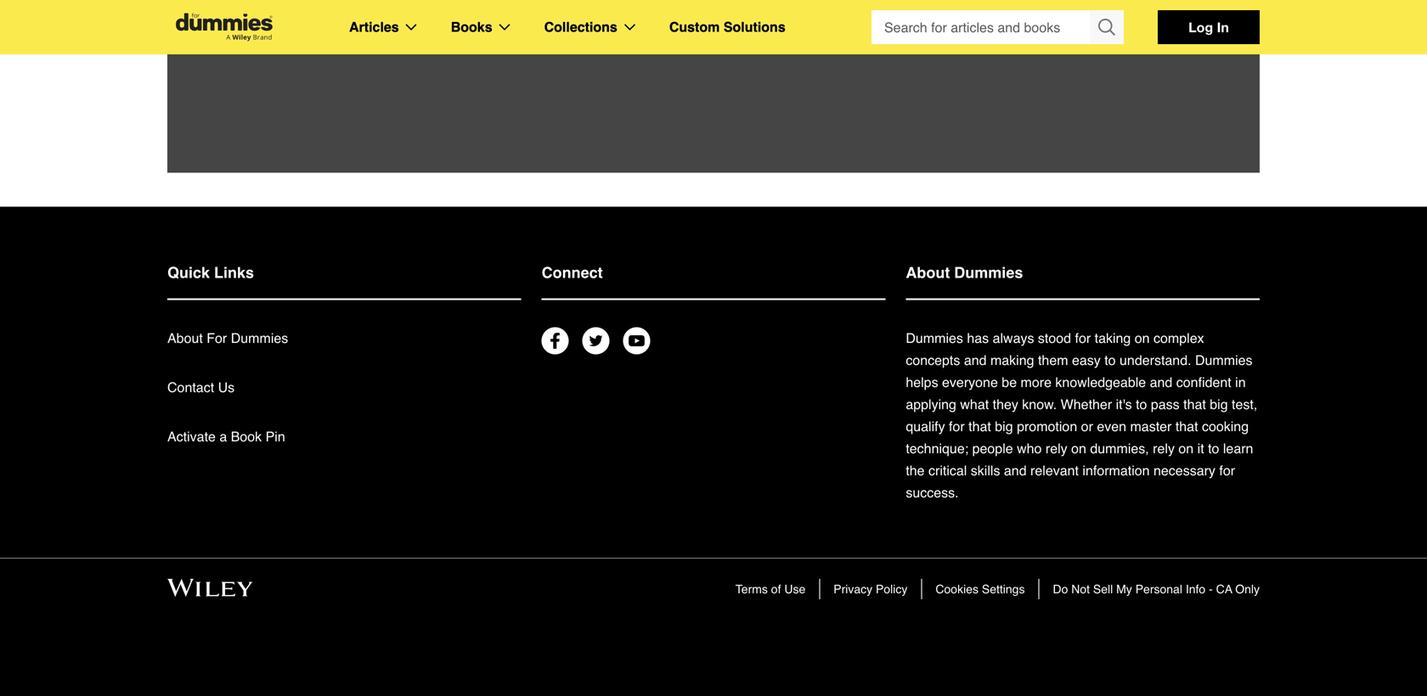 Task type: locate. For each thing, give the bounding box(es) containing it.
and down the has
[[964, 353, 987, 368]]

be
[[1002, 375, 1017, 390]]

taking
[[1095, 330, 1131, 346]]

and up pass
[[1150, 375, 1173, 390]]

0 horizontal spatial rely
[[1046, 441, 1067, 457]]

about dummies
[[906, 264, 1023, 282]]

success.
[[906, 485, 959, 501]]

dummies up concepts
[[906, 330, 963, 346]]

that
[[1183, 397, 1206, 412], [968, 419, 991, 434], [1175, 419, 1198, 434]]

dummies has always stood for taking on complex concepts and making them easy to understand. dummies helps everyone be more knowledgeable and confident in applying what they know. whether it's to pass that big test, qualify for that big promotion or even master that cooking technique; people who rely on dummies, rely on it to learn the critical skills and relevant information necessary for success.
[[906, 330, 1257, 501]]

stood
[[1038, 330, 1071, 346]]

settings
[[982, 583, 1025, 596]]

that up it at bottom right
[[1175, 419, 1198, 434]]

the
[[906, 463, 925, 479]]

dummies
[[954, 264, 1023, 282], [231, 330, 288, 346], [906, 330, 963, 346], [1195, 353, 1253, 368]]

1 vertical spatial big
[[995, 419, 1013, 434]]

learn
[[1223, 441, 1253, 457]]

rely up relevant
[[1046, 441, 1067, 457]]

a
[[219, 429, 227, 445]]

0 horizontal spatial on
[[1071, 441, 1086, 457]]

1 horizontal spatial about
[[906, 264, 950, 282]]

rely down master
[[1153, 441, 1175, 457]]

1 vertical spatial to
[[1136, 397, 1147, 412]]

2 horizontal spatial to
[[1208, 441, 1219, 457]]

book
[[231, 429, 262, 445]]

2 vertical spatial to
[[1208, 441, 1219, 457]]

technique;
[[906, 441, 969, 457]]

easy
[[1072, 353, 1101, 368]]

0 horizontal spatial about
[[167, 330, 203, 346]]

dummies up the in
[[1195, 353, 1253, 368]]

privacy
[[834, 583, 873, 596]]

sell
[[1093, 583, 1113, 596]]

0 horizontal spatial and
[[964, 353, 987, 368]]

collections
[[544, 19, 617, 35]]

or
[[1081, 419, 1093, 434]]

for up "easy"
[[1075, 330, 1091, 346]]

0 horizontal spatial big
[[995, 419, 1013, 434]]

on left it at bottom right
[[1179, 441, 1194, 457]]

on down or
[[1071, 441, 1086, 457]]

2 vertical spatial and
[[1004, 463, 1027, 479]]

only
[[1235, 583, 1260, 596]]

confident
[[1176, 375, 1231, 390]]

terms of use
[[735, 583, 806, 596]]

to right it at bottom right
[[1208, 441, 1219, 457]]

info
[[1186, 583, 1206, 596]]

logo image
[[167, 13, 281, 41]]

big down the they
[[995, 419, 1013, 434]]

always
[[993, 330, 1034, 346]]

0 vertical spatial and
[[964, 353, 987, 368]]

solutions
[[724, 19, 785, 35]]

dummies right "for" on the top
[[231, 330, 288, 346]]

for down what on the bottom right of the page
[[949, 419, 965, 434]]

to right it's
[[1136, 397, 1147, 412]]

qualify
[[906, 419, 945, 434]]

to
[[1104, 353, 1116, 368], [1136, 397, 1147, 412], [1208, 441, 1219, 457]]

complex
[[1154, 330, 1204, 346]]

on up understand.
[[1135, 330, 1150, 346]]

on
[[1135, 330, 1150, 346], [1071, 441, 1086, 457], [1179, 441, 1194, 457]]

rely
[[1046, 441, 1067, 457], [1153, 441, 1175, 457]]

contact us link
[[167, 380, 235, 395]]

2 horizontal spatial for
[[1219, 463, 1235, 479]]

do not sell my personal info - ca only
[[1053, 583, 1260, 596]]

and down who
[[1004, 463, 1027, 479]]

quick
[[167, 264, 210, 282]]

log
[[1189, 19, 1213, 35]]

-
[[1209, 583, 1213, 596]]

applying
[[906, 397, 956, 412]]

open article categories image
[[406, 24, 417, 31]]

2 rely from the left
[[1153, 441, 1175, 457]]

1 vertical spatial for
[[949, 419, 965, 434]]

about for about dummies
[[906, 264, 950, 282]]

0 vertical spatial big
[[1210, 397, 1228, 412]]

know.
[[1022, 397, 1057, 412]]

what
[[960, 397, 989, 412]]

1 horizontal spatial big
[[1210, 397, 1228, 412]]

use
[[784, 583, 806, 596]]

big up cooking
[[1210, 397, 1228, 412]]

2 horizontal spatial and
[[1150, 375, 1173, 390]]

for
[[1075, 330, 1091, 346], [949, 419, 965, 434], [1219, 463, 1235, 479]]

0 vertical spatial about
[[906, 264, 950, 282]]

1 horizontal spatial rely
[[1153, 441, 1175, 457]]

helps
[[906, 375, 938, 390]]

for down learn
[[1219, 463, 1235, 479]]

log in
[[1189, 19, 1229, 35]]

big
[[1210, 397, 1228, 412], [995, 419, 1013, 434]]

group
[[872, 10, 1124, 44]]

contact us
[[167, 380, 235, 395]]

everyone
[[942, 375, 998, 390]]

not
[[1071, 583, 1090, 596]]

1 horizontal spatial for
[[1075, 330, 1091, 346]]

0 vertical spatial for
[[1075, 330, 1091, 346]]

to down taking
[[1104, 353, 1116, 368]]

links
[[214, 264, 254, 282]]

1 vertical spatial about
[[167, 330, 203, 346]]

0 vertical spatial to
[[1104, 353, 1116, 368]]

and
[[964, 353, 987, 368], [1150, 375, 1173, 390], [1004, 463, 1027, 479]]

do
[[1053, 583, 1068, 596]]



Task type: describe. For each thing, give the bounding box(es) containing it.
about for about for dummies
[[167, 330, 203, 346]]

articles
[[349, 19, 399, 35]]

quick links
[[167, 264, 254, 282]]

1 vertical spatial and
[[1150, 375, 1173, 390]]

terms of use link
[[735, 583, 806, 596]]

activate a book pin link
[[167, 429, 285, 445]]

custom solutions link
[[669, 16, 785, 38]]

more
[[1021, 375, 1052, 390]]

terms
[[735, 583, 768, 596]]

1 rely from the left
[[1046, 441, 1067, 457]]

personal
[[1135, 583, 1182, 596]]

test,
[[1232, 397, 1257, 412]]

them
[[1038, 353, 1068, 368]]

that down confident
[[1183, 397, 1206, 412]]

concepts
[[906, 353, 960, 368]]

cookies settings link
[[936, 583, 1025, 596]]

ca
[[1216, 583, 1232, 596]]

master
[[1130, 419, 1172, 434]]

knowledgeable
[[1055, 375, 1146, 390]]

custom solutions
[[669, 19, 785, 35]]

2 vertical spatial for
[[1219, 463, 1235, 479]]

relevant
[[1030, 463, 1079, 479]]

contact
[[167, 380, 214, 395]]

0 horizontal spatial for
[[949, 419, 965, 434]]

whether
[[1061, 397, 1112, 412]]

cookies
[[936, 583, 979, 596]]

for
[[207, 330, 227, 346]]

activate a book pin
[[167, 429, 285, 445]]

about for dummies link
[[167, 330, 288, 346]]

us
[[218, 380, 235, 395]]

making
[[990, 353, 1034, 368]]

dummies up the has
[[954, 264, 1023, 282]]

understand.
[[1120, 353, 1191, 368]]

people
[[972, 441, 1013, 457]]

connect
[[542, 264, 603, 282]]

in
[[1235, 375, 1246, 390]]

critical
[[928, 463, 967, 479]]

do not sell my personal info - ca only link
[[1053, 583, 1260, 596]]

open collections list image
[[624, 24, 635, 31]]

1 horizontal spatial to
[[1136, 397, 1147, 412]]

privacy policy link
[[834, 583, 908, 596]]

2 horizontal spatial on
[[1179, 441, 1194, 457]]

even
[[1097, 419, 1126, 434]]

about for dummies
[[167, 330, 288, 346]]

books
[[451, 19, 492, 35]]

promotion
[[1017, 419, 1077, 434]]

cooking
[[1202, 419, 1249, 434]]

my
[[1116, 583, 1132, 596]]

log in link
[[1158, 10, 1260, 44]]

dummies,
[[1090, 441, 1149, 457]]

policy
[[876, 583, 908, 596]]

has
[[967, 330, 989, 346]]

it
[[1197, 441, 1204, 457]]

privacy policy
[[834, 583, 908, 596]]

they
[[993, 397, 1018, 412]]

pin
[[266, 429, 285, 445]]

0 horizontal spatial to
[[1104, 353, 1116, 368]]

activate
[[167, 429, 216, 445]]

of
[[771, 583, 781, 596]]

pass
[[1151, 397, 1180, 412]]

cookies settings
[[936, 583, 1025, 596]]

information
[[1083, 463, 1150, 479]]

necessary
[[1154, 463, 1216, 479]]

Search for articles and books text field
[[872, 10, 1092, 44]]

who
[[1017, 441, 1042, 457]]

custom
[[669, 19, 720, 35]]

skills
[[971, 463, 1000, 479]]

1 horizontal spatial and
[[1004, 463, 1027, 479]]

that down what on the bottom right of the page
[[968, 419, 991, 434]]

1 horizontal spatial on
[[1135, 330, 1150, 346]]

it's
[[1116, 397, 1132, 412]]

open book categories image
[[499, 24, 510, 31]]

in
[[1217, 19, 1229, 35]]



Task type: vqa. For each thing, say whether or not it's contained in the screenshot.
1st / from the bottom
no



